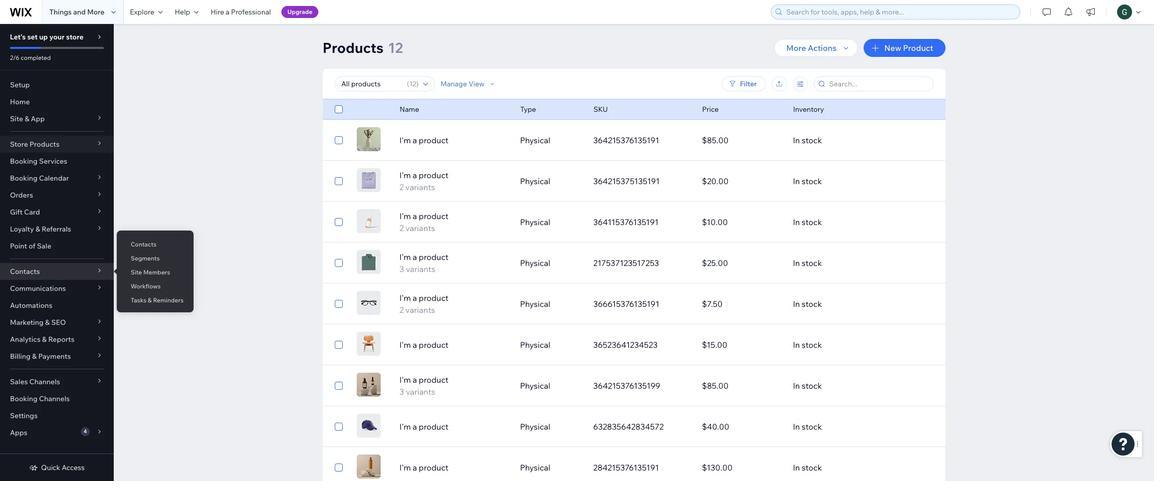 Task type: describe. For each thing, give the bounding box(es) containing it.
physical link for 217537123517253
[[514, 251, 588, 275]]

booking channels
[[10, 394, 70, 403]]

gift
[[10, 208, 23, 217]]

stock for 284215376135191
[[802, 463, 822, 473]]

inventory
[[793, 105, 824, 114]]

variants for 364115376135191
[[406, 223, 435, 233]]

6 product from the top
[[419, 340, 449, 350]]

sale
[[37, 242, 51, 251]]

physical link for 364215376135191
[[514, 128, 588, 152]]

explore
[[130, 7, 154, 16]]

2/6 completed
[[10, 54, 51, 61]]

site & app
[[10, 114, 45, 123]]

channels for booking channels
[[39, 394, 70, 403]]

i'm a product 3 variants for 364215376135199
[[400, 375, 449, 397]]

& for loyalty
[[36, 225, 40, 234]]

gift card button
[[0, 204, 114, 221]]

products 12
[[323, 39, 403, 56]]

366615376135191
[[594, 299, 660, 309]]

i'm a product link for 36523641234523
[[394, 339, 514, 351]]

of
[[29, 242, 35, 251]]

364215375135191 link
[[588, 169, 696, 193]]

physical link for 364215376135199
[[514, 374, 588, 398]]

loyalty
[[10, 225, 34, 234]]

more actions
[[787, 43, 837, 53]]

home link
[[0, 93, 114, 110]]

in stock for 217537123517253
[[793, 258, 822, 268]]

set
[[27, 32, 38, 41]]

in stock for 364215375135191
[[793, 176, 822, 186]]

2 for 364115376135191
[[400, 223, 404, 233]]

364215376135199 link
[[588, 374, 696, 398]]

segments link
[[117, 250, 194, 267]]

hire a professional link
[[205, 0, 277, 24]]

8 product from the top
[[419, 422, 449, 432]]

help button
[[169, 0, 205, 24]]

sku
[[594, 105, 608, 114]]

(
[[407, 79, 409, 88]]

filter button
[[722, 76, 766, 91]]

1 product from the top
[[419, 135, 449, 145]]

upgrade
[[288, 8, 313, 15]]

4 i'm from the top
[[400, 252, 411, 262]]

i'm a product for 36523641234523
[[400, 340, 449, 350]]

364215375135191
[[594, 176, 660, 186]]

physical for 366615376135191
[[520, 299, 551, 309]]

access
[[62, 463, 85, 472]]

point of sale
[[10, 242, 51, 251]]

contacts for contacts link
[[131, 241, 156, 248]]

tasks
[[131, 297, 146, 304]]

i'm a product link for 632835642834572
[[394, 421, 514, 433]]

$40.00 link
[[696, 415, 787, 439]]

physical link for 632835642834572
[[514, 415, 588, 439]]

2 i'm from the top
[[400, 170, 411, 180]]

site for site & app
[[10, 114, 23, 123]]

physical link for 364115376135191
[[514, 210, 588, 234]]

in stock link for 284215376135191
[[787, 456, 896, 480]]

upgrade button
[[282, 6, 319, 18]]

2 product from the top
[[419, 170, 449, 180]]

physical link for 284215376135191
[[514, 456, 588, 480]]

tasks & reminders link
[[117, 292, 194, 309]]

contacts for contacts popup button
[[10, 267, 40, 276]]

physical for 364215376135199
[[520, 381, 551, 391]]

variants for 217537123517253
[[406, 264, 436, 274]]

loyalty & referrals
[[10, 225, 71, 234]]

setup link
[[0, 76, 114, 93]]

stock for 217537123517253
[[802, 258, 822, 268]]

professional
[[231, 7, 271, 16]]

your
[[49, 32, 65, 41]]

217537123517253 link
[[588, 251, 696, 275]]

9 product from the top
[[419, 463, 449, 473]]

billing
[[10, 352, 31, 361]]

12 for ( 12 )
[[409, 79, 416, 88]]

booking channels link
[[0, 390, 114, 407]]

$10.00
[[702, 217, 728, 227]]

apps
[[10, 428, 27, 437]]

marketing & seo button
[[0, 314, 114, 331]]

quick
[[41, 463, 60, 472]]

in for 36523641234523
[[793, 340, 800, 350]]

$25.00
[[702, 258, 729, 268]]

new
[[885, 43, 902, 53]]

$40.00
[[702, 422, 730, 432]]

12 for products 12
[[388, 39, 403, 56]]

$85.00 link for 364215376135191
[[696, 128, 787, 152]]

marketing
[[10, 318, 44, 327]]

i'm a product 3 variants for 217537123517253
[[400, 252, 449, 274]]

i'm a product 2 variants for 364115376135191
[[400, 211, 449, 233]]

physical for 364115376135191
[[520, 217, 551, 227]]

$130.00 link
[[696, 456, 787, 480]]

$85.00 for 364215376135199
[[702, 381, 729, 391]]

site & app button
[[0, 110, 114, 127]]

booking calendar button
[[0, 170, 114, 187]]

more inside popup button
[[787, 43, 807, 53]]

products inside dropdown button
[[30, 140, 60, 149]]

$85.00 for 364215376135191
[[702, 135, 729, 145]]

284215376135191 link
[[588, 456, 696, 480]]

and
[[73, 7, 86, 16]]

3 for 364215376135199
[[400, 387, 404, 397]]

stock for 366615376135191
[[802, 299, 822, 309]]

variants for 366615376135191
[[406, 305, 435, 315]]

stock for 364215375135191
[[802, 176, 822, 186]]

sales
[[10, 377, 28, 386]]

new product
[[885, 43, 934, 53]]

in stock for 364115376135191
[[793, 217, 822, 227]]

7 product from the top
[[419, 375, 449, 385]]

i'm a product for 632835642834572
[[400, 422, 449, 432]]

contacts link
[[117, 236, 194, 253]]

variants for 364215375135191
[[406, 182, 435, 192]]

setup
[[10, 80, 30, 89]]

orders button
[[0, 187, 114, 204]]

booking services
[[10, 157, 67, 166]]

4
[[84, 428, 87, 435]]

$15.00
[[702, 340, 728, 350]]

quick access button
[[29, 463, 85, 472]]

name
[[400, 105, 419, 114]]

in stock link for 364115376135191
[[787, 210, 896, 234]]

card
[[24, 208, 40, 217]]

in stock link for 364215376135191
[[787, 128, 896, 152]]

Search for tools, apps, help & more... field
[[784, 5, 1018, 19]]

& for site
[[25, 114, 29, 123]]

hire a professional
[[211, 7, 271, 16]]

view
[[469, 79, 485, 88]]

physical for 364215375135191
[[520, 176, 551, 186]]

physical for 217537123517253
[[520, 258, 551, 268]]

physical for 364215376135191
[[520, 135, 551, 145]]

tasks & reminders
[[131, 297, 184, 304]]

things and more
[[49, 7, 105, 16]]

$15.00 link
[[696, 333, 787, 357]]

5 i'm from the top
[[400, 293, 411, 303]]

point of sale link
[[0, 238, 114, 255]]

physical link for 364215375135191
[[514, 169, 588, 193]]

i'm a product for 284215376135191
[[400, 463, 449, 473]]

sales channels
[[10, 377, 60, 386]]

2 for 364215375135191
[[400, 182, 404, 192]]

calendar
[[39, 174, 69, 183]]

in stock for 364215376135191
[[793, 135, 822, 145]]

loyalty & referrals button
[[0, 221, 114, 238]]

$10.00 link
[[696, 210, 787, 234]]

store
[[66, 32, 84, 41]]

gift card
[[10, 208, 40, 217]]

communications
[[10, 284, 66, 293]]

i'm a product link for 364215376135191
[[394, 134, 514, 146]]

up
[[39, 32, 48, 41]]

physical link for 36523641234523
[[514, 333, 588, 357]]

referrals
[[42, 225, 71, 234]]

in for 284215376135191
[[793, 463, 800, 473]]

& for marketing
[[45, 318, 50, 327]]



Task type: locate. For each thing, give the bounding box(es) containing it.
stock for 632835642834572
[[802, 422, 822, 432]]

2 vertical spatial booking
[[10, 394, 38, 403]]

632835642834572 link
[[588, 415, 696, 439]]

0 vertical spatial 3
[[400, 264, 404, 274]]

0 vertical spatial more
[[87, 7, 105, 16]]

products up booking services
[[30, 140, 60, 149]]

1 vertical spatial booking
[[10, 174, 38, 183]]

4 physical link from the top
[[514, 251, 588, 275]]

products up unsaved view field
[[323, 39, 384, 56]]

8 in stock from the top
[[793, 422, 822, 432]]

8 physical from the top
[[520, 422, 551, 432]]

366615376135191 link
[[588, 292, 696, 316]]

product
[[904, 43, 934, 53]]

1 stock from the top
[[802, 135, 822, 145]]

0 vertical spatial booking
[[10, 157, 38, 166]]

0 vertical spatial i'm a product 2 variants
[[400, 170, 449, 192]]

& for analytics
[[42, 335, 47, 344]]

$7.50
[[702, 299, 723, 309]]

things
[[49, 7, 72, 16]]

1 in stock link from the top
[[787, 128, 896, 152]]

in for 364215375135191
[[793, 176, 800, 186]]

3 i'm a product link from the top
[[394, 421, 514, 433]]

7 in stock link from the top
[[787, 374, 896, 398]]

workflows link
[[117, 278, 194, 295]]

7 physical link from the top
[[514, 374, 588, 398]]

None checkbox
[[335, 134, 343, 146], [335, 257, 343, 269], [335, 339, 343, 351], [335, 134, 343, 146], [335, 257, 343, 269], [335, 339, 343, 351]]

1 physical from the top
[[520, 135, 551, 145]]

0 vertical spatial i'm a product 3 variants
[[400, 252, 449, 274]]

0 horizontal spatial contacts
[[10, 267, 40, 276]]

3 in stock link from the top
[[787, 210, 896, 234]]

payments
[[38, 352, 71, 361]]

filter
[[740, 79, 757, 88]]

quick access
[[41, 463, 85, 472]]

in stock for 366615376135191
[[793, 299, 822, 309]]

3 in stock from the top
[[793, 217, 822, 227]]

channels inside 'sales channels' popup button
[[29, 377, 60, 386]]

$85.00 link up $40.00 link
[[696, 374, 787, 398]]

0 vertical spatial contacts
[[131, 241, 156, 248]]

3 for 217537123517253
[[400, 264, 404, 274]]

i'm a product
[[400, 135, 449, 145], [400, 340, 449, 350], [400, 422, 449, 432], [400, 463, 449, 473]]

1 vertical spatial products
[[30, 140, 60, 149]]

1 vertical spatial i'm a product 3 variants
[[400, 375, 449, 397]]

in stock link for 632835642834572
[[787, 415, 896, 439]]

0 horizontal spatial more
[[87, 7, 105, 16]]

0 vertical spatial $85.00 link
[[696, 128, 787, 152]]

booking inside booking channels link
[[10, 394, 38, 403]]

284215376135191
[[594, 463, 659, 473]]

workflows
[[131, 283, 161, 290]]

home
[[10, 97, 30, 106]]

site for site members
[[131, 269, 142, 276]]

9 physical link from the top
[[514, 456, 588, 480]]

$85.00 link up $20.00 link
[[696, 128, 787, 152]]

0 horizontal spatial site
[[10, 114, 23, 123]]

site down home
[[10, 114, 23, 123]]

analytics & reports button
[[0, 331, 114, 348]]

7 in from the top
[[793, 381, 800, 391]]

1 2 from the top
[[400, 182, 404, 192]]

2
[[400, 182, 404, 192], [400, 223, 404, 233], [400, 305, 404, 315]]

1 i'm a product 3 variants from the top
[[400, 252, 449, 274]]

6 i'm from the top
[[400, 340, 411, 350]]

9 in from the top
[[793, 463, 800, 473]]

site down "segments"
[[131, 269, 142, 276]]

$130.00
[[702, 463, 733, 473]]

5 stock from the top
[[802, 299, 822, 309]]

more left actions on the right top
[[787, 43, 807, 53]]

2 physical from the top
[[520, 176, 551, 186]]

marketing & seo
[[10, 318, 66, 327]]

1 i'm a product from the top
[[400, 135, 449, 145]]

1 vertical spatial site
[[131, 269, 142, 276]]

$20.00
[[702, 176, 729, 186]]

1 horizontal spatial 12
[[409, 79, 416, 88]]

in for 364115376135191
[[793, 217, 800, 227]]

store
[[10, 140, 28, 149]]

36523641234523 link
[[588, 333, 696, 357]]

364215376135199
[[594, 381, 661, 391]]

booking for booking services
[[10, 157, 38, 166]]

217537123517253
[[594, 258, 659, 268]]

$85.00 link for 364215376135199
[[696, 374, 787, 398]]

in for 364215376135199
[[793, 381, 800, 391]]

seo
[[51, 318, 66, 327]]

2 in from the top
[[793, 176, 800, 186]]

8 in stock link from the top
[[787, 415, 896, 439]]

in stock
[[793, 135, 822, 145], [793, 176, 822, 186], [793, 217, 822, 227], [793, 258, 822, 268], [793, 299, 822, 309], [793, 340, 822, 350], [793, 381, 822, 391], [793, 422, 822, 432], [793, 463, 822, 473]]

2 i'm a product 2 variants from the top
[[400, 211, 449, 233]]

booking up 'settings'
[[10, 394, 38, 403]]

364115376135191 link
[[588, 210, 696, 234]]

1 vertical spatial 2
[[400, 223, 404, 233]]

1 vertical spatial 3
[[400, 387, 404, 397]]

stock for 364215376135191
[[802, 135, 822, 145]]

in stock link for 364215375135191
[[787, 169, 896, 193]]

stock
[[802, 135, 822, 145], [802, 176, 822, 186], [802, 217, 822, 227], [802, 258, 822, 268], [802, 299, 822, 309], [802, 340, 822, 350], [802, 381, 822, 391], [802, 422, 822, 432], [802, 463, 822, 473]]

3 in from the top
[[793, 217, 800, 227]]

1 3 from the top
[[400, 264, 404, 274]]

0 horizontal spatial products
[[30, 140, 60, 149]]

& right billing
[[32, 352, 37, 361]]

1 booking from the top
[[10, 157, 38, 166]]

$85.00 down price
[[702, 135, 729, 145]]

6 in stock from the top
[[793, 340, 822, 350]]

2 stock from the top
[[802, 176, 822, 186]]

automations link
[[0, 297, 114, 314]]

more actions button
[[775, 39, 858, 57]]

booking down store
[[10, 157, 38, 166]]

5 physical from the top
[[520, 299, 551, 309]]

5 in stock link from the top
[[787, 292, 896, 316]]

5 in stock from the top
[[793, 299, 822, 309]]

0 vertical spatial 12
[[388, 39, 403, 56]]

$25.00 link
[[696, 251, 787, 275]]

5 physical link from the top
[[514, 292, 588, 316]]

9 i'm from the top
[[400, 463, 411, 473]]

contacts inside popup button
[[10, 267, 40, 276]]

8 stock from the top
[[802, 422, 822, 432]]

billing & payments
[[10, 352, 71, 361]]

1 i'm a product 2 variants from the top
[[400, 170, 449, 192]]

& right the "tasks"
[[148, 297, 152, 304]]

1 $85.00 from the top
[[702, 135, 729, 145]]

1 vertical spatial 12
[[409, 79, 416, 88]]

2 for 366615376135191
[[400, 305, 404, 315]]

let's
[[10, 32, 26, 41]]

hire
[[211, 7, 224, 16]]

channels
[[29, 377, 60, 386], [39, 394, 70, 403]]

3 booking from the top
[[10, 394, 38, 403]]

in stock for 284215376135191
[[793, 463, 822, 473]]

booking inside booking calendar dropdown button
[[10, 174, 38, 183]]

& left the app at the left top
[[25, 114, 29, 123]]

in stock for 632835642834572
[[793, 422, 822, 432]]

communications button
[[0, 280, 114, 297]]

2 i'm a product from the top
[[400, 340, 449, 350]]

8 physical link from the top
[[514, 415, 588, 439]]

booking up orders
[[10, 174, 38, 183]]

in stock for 364215376135199
[[793, 381, 822, 391]]

analytics
[[10, 335, 41, 344]]

i'm a product for 364215376135191
[[400, 135, 449, 145]]

more right and
[[87, 7, 105, 16]]

2 i'm a product 3 variants from the top
[[400, 375, 449, 397]]

2 in stock from the top
[[793, 176, 822, 186]]

& inside popup button
[[32, 352, 37, 361]]

1 vertical spatial $85.00
[[702, 381, 729, 391]]

site members
[[131, 269, 170, 276]]

in stock link for 366615376135191
[[787, 292, 896, 316]]

1 horizontal spatial more
[[787, 43, 807, 53]]

members
[[143, 269, 170, 276]]

& left seo
[[45, 318, 50, 327]]

2 i'm a product link from the top
[[394, 339, 514, 351]]

6 stock from the top
[[802, 340, 822, 350]]

2 vertical spatial i'm a product 2 variants
[[400, 293, 449, 315]]

site inside popup button
[[10, 114, 23, 123]]

stock for 364215376135199
[[802, 381, 822, 391]]

booking calendar
[[10, 174, 69, 183]]

1 vertical spatial more
[[787, 43, 807, 53]]

1 vertical spatial channels
[[39, 394, 70, 403]]

2 3 from the top
[[400, 387, 404, 397]]

2 booking from the top
[[10, 174, 38, 183]]

sales channels button
[[0, 373, 114, 390]]

orders
[[10, 191, 33, 200]]

app
[[31, 114, 45, 123]]

9 in stock from the top
[[793, 463, 822, 473]]

channels for sales channels
[[29, 377, 60, 386]]

6 physical from the top
[[520, 340, 551, 350]]

7 stock from the top
[[802, 381, 822, 391]]

9 stock from the top
[[802, 463, 822, 473]]

in for 217537123517253
[[793, 258, 800, 268]]

0 vertical spatial 2
[[400, 182, 404, 192]]

8 in from the top
[[793, 422, 800, 432]]

in stock link for 217537123517253
[[787, 251, 896, 275]]

variants for 364215376135199
[[406, 387, 436, 397]]

12 up name
[[409, 79, 416, 88]]

1 horizontal spatial site
[[131, 269, 142, 276]]

2 in stock link from the top
[[787, 169, 896, 193]]

4 in stock link from the top
[[787, 251, 896, 275]]

0 vertical spatial site
[[10, 114, 23, 123]]

i'm a product 3 variants
[[400, 252, 449, 274], [400, 375, 449, 397]]

physical for 36523641234523
[[520, 340, 551, 350]]

0 horizontal spatial 12
[[388, 39, 403, 56]]

& inside popup button
[[42, 335, 47, 344]]

5 product from the top
[[419, 293, 449, 303]]

& right the "loyalty" at the top left of page
[[36, 225, 40, 234]]

1 vertical spatial $85.00 link
[[696, 374, 787, 398]]

let's set up your store
[[10, 32, 84, 41]]

364215376135191
[[594, 135, 660, 145]]

booking inside booking services link
[[10, 157, 38, 166]]

reminders
[[153, 297, 184, 304]]

7 i'm from the top
[[400, 375, 411, 385]]

automations
[[10, 301, 52, 310]]

stock for 364115376135191
[[802, 217, 822, 227]]

$85.00 link
[[696, 128, 787, 152], [696, 374, 787, 398]]

1 in stock from the top
[[793, 135, 822, 145]]

3 i'm a product 2 variants from the top
[[400, 293, 449, 315]]

2 physical link from the top
[[514, 169, 588, 193]]

booking for booking channels
[[10, 394, 38, 403]]

4 i'm a product from the top
[[400, 463, 449, 473]]

in for 632835642834572
[[793, 422, 800, 432]]

3 i'm from the top
[[400, 211, 411, 221]]

in for 364215376135191
[[793, 135, 800, 145]]

$85.00 up $40.00
[[702, 381, 729, 391]]

i'm a product link for 284215376135191
[[394, 462, 514, 474]]

in for 366615376135191
[[793, 299, 800, 309]]

physical for 284215376135191
[[520, 463, 551, 473]]

)
[[416, 79, 419, 88]]

analytics & reports
[[10, 335, 74, 344]]

Unsaved view field
[[338, 77, 404, 91]]

actions
[[808, 43, 837, 53]]

3 stock from the top
[[802, 217, 822, 227]]

stock for 36523641234523
[[802, 340, 822, 350]]

1 vertical spatial i'm a product 2 variants
[[400, 211, 449, 233]]

None checkbox
[[335, 103, 343, 115], [335, 175, 343, 187], [335, 216, 343, 228], [335, 298, 343, 310], [335, 380, 343, 392], [335, 421, 343, 433], [335, 462, 343, 474], [335, 103, 343, 115], [335, 175, 343, 187], [335, 216, 343, 228], [335, 298, 343, 310], [335, 380, 343, 392], [335, 421, 343, 433], [335, 462, 343, 474]]

& for billing
[[32, 352, 37, 361]]

3 product from the top
[[419, 211, 449, 221]]

9 physical from the top
[[520, 463, 551, 473]]

site members link
[[117, 264, 194, 281]]

4 stock from the top
[[802, 258, 822, 268]]

physical for 632835642834572
[[520, 422, 551, 432]]

channels down 'sales channels' popup button in the left of the page
[[39, 394, 70, 403]]

product
[[419, 135, 449, 145], [419, 170, 449, 180], [419, 211, 449, 221], [419, 252, 449, 262], [419, 293, 449, 303], [419, 340, 449, 350], [419, 375, 449, 385], [419, 422, 449, 432], [419, 463, 449, 473]]

4 in stock from the top
[[793, 258, 822, 268]]

6 physical link from the top
[[514, 333, 588, 357]]

Search... field
[[827, 77, 930, 91]]

i'm
[[400, 135, 411, 145], [400, 170, 411, 180], [400, 211, 411, 221], [400, 252, 411, 262], [400, 293, 411, 303], [400, 340, 411, 350], [400, 375, 411, 385], [400, 422, 411, 432], [400, 463, 411, 473]]

more
[[87, 7, 105, 16], [787, 43, 807, 53]]

i'm a product 2 variants for 364215375135191
[[400, 170, 449, 192]]

2 2 from the top
[[400, 223, 404, 233]]

3 i'm a product from the top
[[400, 422, 449, 432]]

3 2 from the top
[[400, 305, 404, 315]]

physical link
[[514, 128, 588, 152], [514, 169, 588, 193], [514, 210, 588, 234], [514, 251, 588, 275], [514, 292, 588, 316], [514, 333, 588, 357], [514, 374, 588, 398], [514, 415, 588, 439], [514, 456, 588, 480]]

4 physical from the top
[[520, 258, 551, 268]]

settings
[[10, 411, 38, 420]]

8 i'm from the top
[[400, 422, 411, 432]]

0 vertical spatial products
[[323, 39, 384, 56]]

2 vertical spatial 2
[[400, 305, 404, 315]]

5 in from the top
[[793, 299, 800, 309]]

& left reports
[[42, 335, 47, 344]]

contacts up the communications
[[10, 267, 40, 276]]

booking for booking calendar
[[10, 174, 38, 183]]

6 in from the top
[[793, 340, 800, 350]]

632835642834572
[[594, 422, 664, 432]]

1 physical link from the top
[[514, 128, 588, 152]]

1 vertical spatial contacts
[[10, 267, 40, 276]]

sidebar element
[[0, 24, 114, 481]]

1 i'm from the top
[[400, 135, 411, 145]]

manage view
[[441, 79, 485, 88]]

4 product from the top
[[419, 252, 449, 262]]

in
[[793, 135, 800, 145], [793, 176, 800, 186], [793, 217, 800, 227], [793, 258, 800, 268], [793, 299, 800, 309], [793, 340, 800, 350], [793, 381, 800, 391], [793, 422, 800, 432], [793, 463, 800, 473]]

7 in stock from the top
[[793, 381, 822, 391]]

physical link for 366615376135191
[[514, 292, 588, 316]]

( 12 )
[[407, 79, 419, 88]]

1 $85.00 link from the top
[[696, 128, 787, 152]]

& for tasks
[[148, 297, 152, 304]]

1 horizontal spatial contacts
[[131, 241, 156, 248]]

in stock for 36523641234523
[[793, 340, 822, 350]]

0 vertical spatial $85.00
[[702, 135, 729, 145]]

7 physical from the top
[[520, 381, 551, 391]]

channels inside booking channels link
[[39, 394, 70, 403]]

2 $85.00 link from the top
[[696, 374, 787, 398]]

2/6
[[10, 54, 19, 61]]

3 physical link from the top
[[514, 210, 588, 234]]

1 i'm a product link from the top
[[394, 134, 514, 146]]

manage view button
[[441, 79, 497, 88]]

channels up 'booking channels' on the left of page
[[29, 377, 60, 386]]

1 in from the top
[[793, 135, 800, 145]]

store products
[[10, 140, 60, 149]]

point
[[10, 242, 27, 251]]

2 $85.00 from the top
[[702, 381, 729, 391]]

products
[[323, 39, 384, 56], [30, 140, 60, 149]]

12
[[388, 39, 403, 56], [409, 79, 416, 88]]

i'm a product link
[[394, 134, 514, 146], [394, 339, 514, 351], [394, 421, 514, 433], [394, 462, 514, 474]]

in stock link for 364215376135199
[[787, 374, 896, 398]]

3 physical from the top
[[520, 217, 551, 227]]

i'm a product 2 variants for 366615376135191
[[400, 293, 449, 315]]

0 vertical spatial channels
[[29, 377, 60, 386]]

12 up unsaved view field
[[388, 39, 403, 56]]

4 in from the top
[[793, 258, 800, 268]]

contacts up "segments"
[[131, 241, 156, 248]]

billing & payments button
[[0, 348, 114, 365]]

booking services link
[[0, 153, 114, 170]]

9 in stock link from the top
[[787, 456, 896, 480]]

$20.00 link
[[696, 169, 787, 193]]

$85.00
[[702, 135, 729, 145], [702, 381, 729, 391]]

1 horizontal spatial products
[[323, 39, 384, 56]]

in stock link for 36523641234523
[[787, 333, 896, 357]]

6 in stock link from the top
[[787, 333, 896, 357]]

4 i'm a product link from the top
[[394, 462, 514, 474]]



Task type: vqa. For each thing, say whether or not it's contained in the screenshot.


